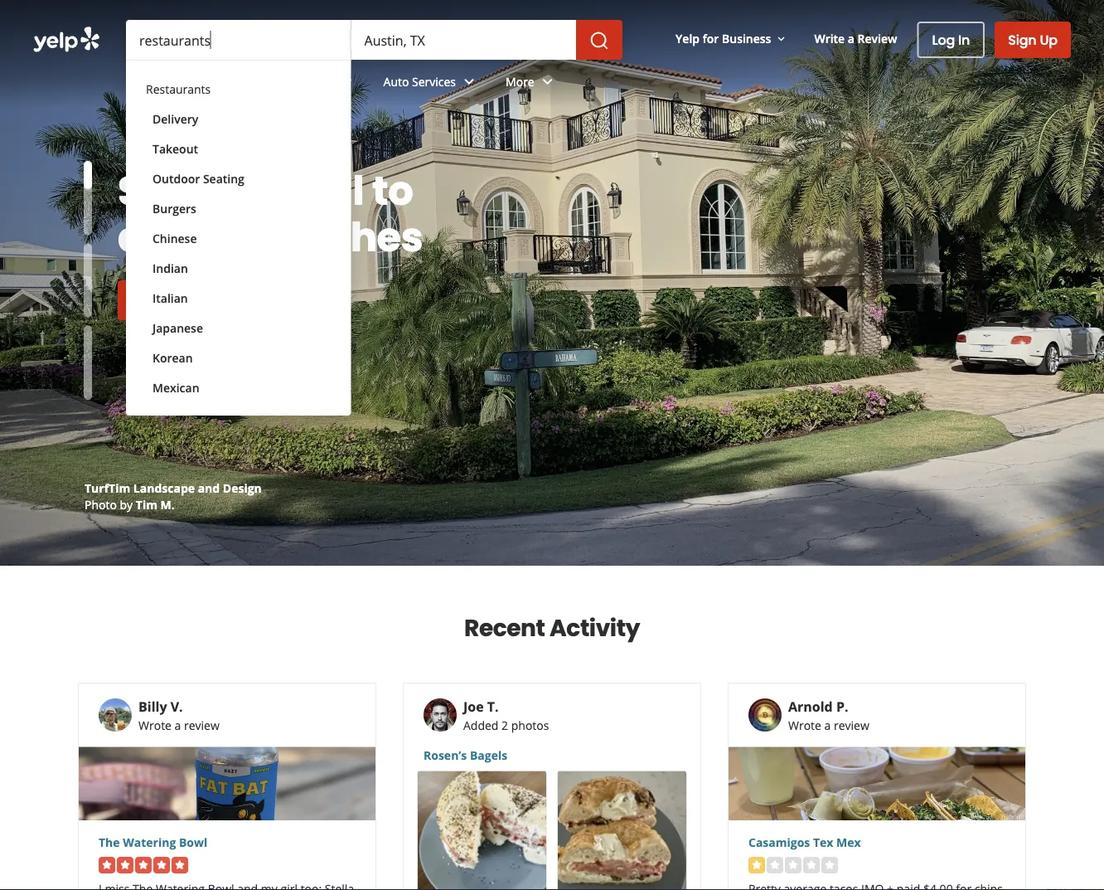 Task type: locate. For each thing, give the bounding box(es) containing it.
restaurants link down find text box
[[136, 74, 338, 104]]

joe
[[464, 698, 484, 715]]

None field
[[139, 31, 338, 49], [365, 31, 563, 49], [139, 31, 338, 49]]

services
[[202, 291, 256, 309]]

24 chevron down v2 image right services
[[460, 72, 479, 92]]

None search field
[[0, 0, 1105, 442], [126, 20, 626, 60], [0, 0, 1105, 442], [126, 20, 626, 60]]

2
[[502, 717, 509, 733]]

0 horizontal spatial review
[[184, 717, 220, 733]]

burgers
[[153, 200, 196, 216]]

  text field
[[139, 31, 338, 49]]

wrote down arnold
[[789, 717, 822, 733]]

recent activity
[[465, 611, 640, 644]]

joe t. added 2 photos
[[464, 698, 549, 733]]

the watering bowl link
[[99, 834, 356, 850]]

in
[[959, 31, 971, 49]]

wrote down billy
[[139, 717, 172, 733]]

2 horizontal spatial a
[[848, 30, 855, 46]]

review inside arnold p. wrote a review
[[834, 717, 870, 733]]

explore banner section banner
[[0, 0, 1105, 566]]

the
[[99, 834, 120, 850]]

review for p.
[[834, 717, 870, 733]]

a inside arnold p. wrote a review
[[825, 717, 831, 733]]

1 horizontal spatial review
[[834, 717, 870, 733]]

none field near
[[365, 31, 563, 49]]

yelp for business
[[676, 30, 772, 46]]

24 chevron down v2 image inside auto services link
[[460, 72, 479, 92]]

Find text field
[[139, 31, 338, 49]]

wrote inside billy v. wrote a review
[[139, 717, 172, 733]]

dead
[[118, 209, 222, 265]]

say
[[118, 163, 193, 219]]

outdoor seating link
[[139, 163, 338, 193]]

open photo lightbox image
[[418, 771, 547, 890], [558, 771, 687, 890]]

arnold
[[789, 698, 833, 715]]

0 horizontal spatial 24 chevron down v2 image
[[337, 72, 357, 92]]

arnold p. link
[[789, 698, 849, 715]]

restaurants for takeout
[[146, 81, 211, 97]]

tim m. link
[[136, 496, 175, 512]]

24 chevron down v2 image for auto services
[[460, 72, 479, 92]]

wrote
[[139, 717, 172, 733], [789, 717, 822, 733]]

seating
[[203, 170, 245, 186]]

0 horizontal spatial a
[[175, 717, 181, 733]]

joe t. link
[[464, 698, 499, 715]]

yelp
[[676, 30, 700, 46]]

2 review from the left
[[834, 717, 870, 733]]

3 24 chevron down v2 image from the left
[[538, 72, 558, 92]]

24 chevron down v2 image inside more 'link'
[[538, 72, 558, 92]]

2 wrote from the left
[[789, 717, 822, 733]]

delivery link
[[139, 104, 338, 134]]

write
[[815, 30, 845, 46]]

restaurants inside business categories element
[[139, 73, 204, 89]]

rosen's
[[424, 747, 467, 763]]

t.
[[488, 698, 499, 715]]

m.
[[161, 496, 175, 512]]

search image
[[590, 31, 610, 51]]

and
[[198, 480, 220, 496]]

1 horizontal spatial open photo lightbox image
[[558, 771, 687, 890]]

24 chevron down v2 image right the more at the left of the page
[[538, 72, 558, 92]]

24 chevron down v2 image
[[337, 72, 357, 92], [460, 72, 479, 92], [538, 72, 558, 92]]

by
[[120, 496, 133, 512]]

tex
[[814, 834, 834, 850]]

24 chevron down v2 image left auto
[[337, 72, 357, 92]]

a inside billy v. wrote a review
[[175, 717, 181, 733]]

mex
[[837, 834, 862, 850]]

sign up
[[1009, 31, 1058, 49]]

billy v. wrote a review
[[139, 698, 220, 733]]

restaurants link up 'delivery'
[[126, 60, 241, 108]]

2 horizontal spatial 24 chevron down v2 image
[[538, 72, 558, 92]]

korean link
[[139, 343, 338, 372]]

rosen's bagels link
[[424, 747, 681, 764]]

chinese link
[[139, 223, 338, 253]]

2 24 chevron down v2 image from the left
[[460, 72, 479, 92]]

0 horizontal spatial open photo lightbox image
[[418, 771, 547, 890]]

1 horizontal spatial wrote
[[789, 717, 822, 733]]

bowl
[[179, 834, 208, 850]]

v.
[[171, 698, 183, 715]]

1 review from the left
[[184, 717, 220, 733]]

a for arnold p.
[[825, 717, 831, 733]]

chinese
[[153, 230, 197, 246]]

a down arnold p. link
[[825, 717, 831, 733]]

review inside billy v. wrote a review
[[184, 717, 220, 733]]

2 open photo lightbox image from the left
[[558, 771, 687, 890]]

burgers link
[[139, 193, 338, 223]]

a
[[848, 30, 855, 46], [175, 717, 181, 733], [825, 717, 831, 733]]

sign up button
[[996, 22, 1072, 58]]

a right write
[[848, 30, 855, 46]]

turftim
[[85, 480, 130, 496]]

1 wrote from the left
[[139, 717, 172, 733]]

24 search v2 image
[[144, 290, 164, 310]]

1 horizontal spatial 24 chevron down v2 image
[[460, 72, 479, 92]]

wrote inside arnold p. wrote a review
[[789, 717, 822, 733]]

a for billy v.
[[175, 717, 181, 733]]

billy
[[139, 698, 167, 715]]

restaurants link
[[126, 60, 241, 108], [136, 74, 338, 104]]

casamigos tex mex
[[749, 834, 862, 850]]

restaurants
[[139, 73, 204, 89], [146, 81, 211, 97]]

farewell
[[202, 163, 364, 219]]

0 horizontal spatial wrote
[[139, 717, 172, 733]]

Near text field
[[365, 31, 563, 49]]

turftim landscape and design photo by tim m.
[[85, 480, 262, 512]]

restaurants link for takeout
[[136, 74, 338, 104]]

1 open photo lightbox image from the left
[[418, 771, 547, 890]]

24 chevron down v2 image
[[208, 72, 227, 92]]

delivery
[[153, 111, 198, 126]]

arnold p. wrote a review
[[789, 698, 870, 733]]

p.
[[837, 698, 849, 715]]

japanese link
[[139, 313, 338, 343]]

review
[[184, 717, 220, 733], [834, 717, 870, 733]]

1 horizontal spatial a
[[825, 717, 831, 733]]

a down v. at the bottom of page
[[175, 717, 181, 733]]

review for v.
[[184, 717, 220, 733]]

the watering bowl
[[99, 834, 208, 850]]

casamigos
[[749, 834, 811, 850]]

1 star rating image
[[749, 857, 839, 873]]



Task type: describe. For each thing, give the bounding box(es) containing it.
1 24 chevron down v2 image from the left
[[337, 72, 357, 92]]

japanese
[[153, 320, 203, 336]]

write a review link
[[808, 23, 905, 53]]

landscape
[[133, 480, 195, 496]]

yelp for business button
[[669, 23, 795, 53]]

photo of joe t. image
[[424, 699, 457, 732]]

italian link
[[139, 283, 338, 313]]

turftim landscape and design link
[[85, 480, 262, 496]]

design
[[223, 480, 262, 496]]

log in
[[933, 31, 971, 49]]

mexican link
[[139, 372, 338, 402]]

auto services
[[384, 73, 456, 89]]

billy v. link
[[139, 698, 183, 715]]

review
[[858, 30, 898, 46]]

takeout
[[153, 141, 198, 156]]

photo
[[85, 496, 117, 512]]

more
[[506, 73, 535, 89]]

16 chevron down v2 image
[[775, 32, 788, 45]]

indian link
[[139, 253, 338, 283]]

branches
[[230, 209, 423, 265]]

indian
[[153, 260, 188, 276]]

photo of arnold p. image
[[749, 699, 782, 732]]

auto services link
[[370, 60, 493, 108]]

for
[[703, 30, 719, 46]]

photo of billy v. image
[[99, 699, 132, 732]]

restaurants for auto services
[[139, 73, 204, 89]]

to
[[372, 163, 413, 219]]

up
[[1041, 31, 1058, 49]]

outdoor seating
[[153, 170, 245, 186]]

korean
[[153, 350, 193, 365]]

wrote for arnold
[[789, 717, 822, 733]]

more link
[[493, 60, 571, 108]]

tim
[[136, 496, 158, 512]]

write a review
[[815, 30, 898, 46]]

24 chevron down v2 image for more
[[538, 72, 558, 92]]

business
[[722, 30, 772, 46]]

recent
[[465, 611, 545, 644]]

business categories element
[[126, 60, 1072, 108]]

italian
[[153, 290, 188, 306]]

log
[[933, 31, 956, 49]]

restaurants link for auto services
[[126, 60, 241, 108]]

casamigos tex mex link
[[749, 834, 1006, 850]]

tree
[[171, 291, 199, 309]]

say farewell to dead branches
[[118, 163, 423, 265]]

takeout link
[[139, 134, 338, 163]]

explore recent activity section section
[[65, 567, 1040, 890]]

log in button
[[918, 22, 986, 58]]

mexican
[[153, 379, 200, 395]]

added
[[464, 717, 499, 733]]

auto
[[384, 73, 409, 89]]

bagels
[[470, 747, 508, 763]]

rosen's bagels
[[424, 747, 508, 763]]

wrote for billy
[[139, 717, 172, 733]]

photos
[[512, 717, 549, 733]]

a inside 'banner'
[[848, 30, 855, 46]]

outdoor
[[153, 170, 200, 186]]

  text field inside 'explore banner section' 'banner'
[[139, 31, 338, 49]]

5 star rating image
[[99, 857, 188, 873]]

tree services link
[[118, 280, 282, 320]]

watering
[[123, 834, 176, 850]]

tree services
[[171, 291, 256, 309]]

activity
[[550, 611, 640, 644]]

services
[[412, 73, 456, 89]]

sign
[[1009, 31, 1037, 49]]



Task type: vqa. For each thing, say whether or not it's contained in the screenshot.
the PENNE
no



